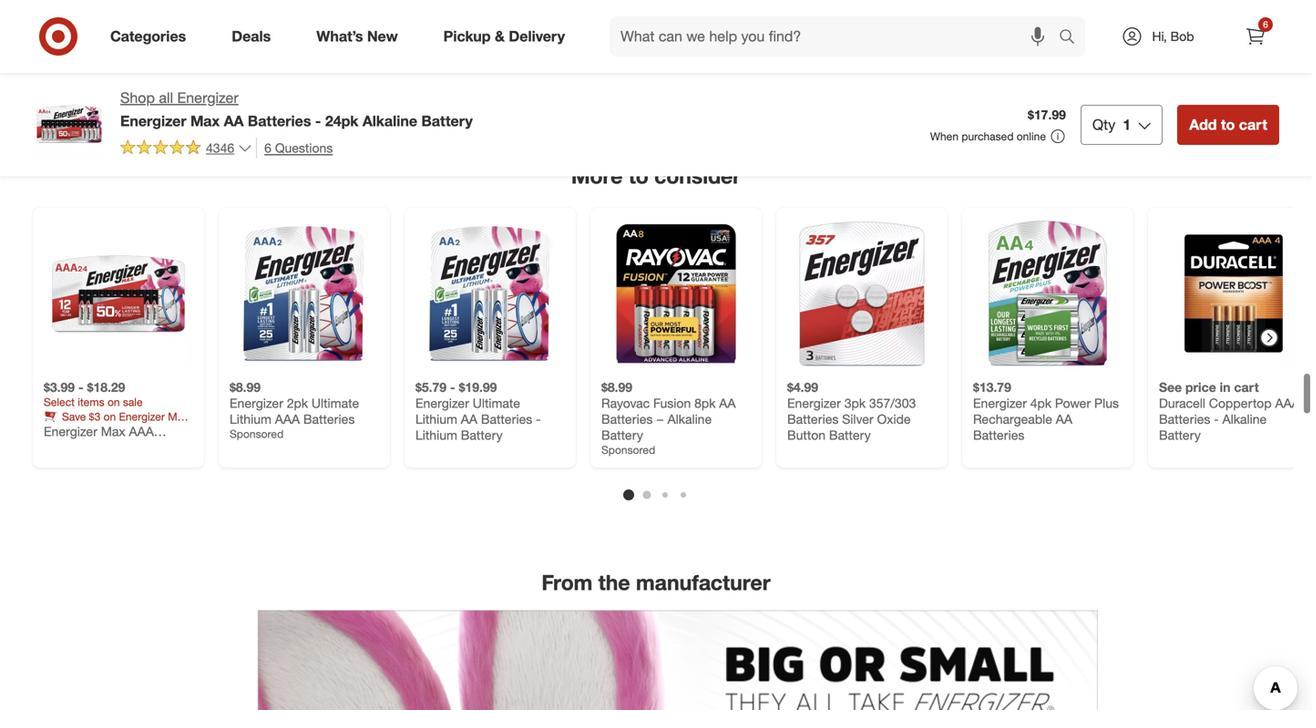 Task type: describe. For each thing, give the bounding box(es) containing it.
alkaline
[[44, 423, 80, 437]]

hi,
[[1153, 28, 1167, 44]]

delivery
[[509, 27, 565, 45]]

energizer inside save $3 on energizer max alkaline batteries
[[119, 410, 165, 423]]

when
[[931, 129, 959, 143]]

4346 link
[[120, 137, 253, 160]]

battery for $5.79 - $19.99
[[461, 427, 503, 443]]

on inside save $3 on energizer max alkaline batteries
[[104, 410, 116, 423]]

aa inside shop all energizer energizer max aa batteries - 24pk alkaline battery
[[224, 112, 244, 130]]

pickup & delivery
[[444, 27, 565, 45]]

4346
[[206, 140, 234, 156]]

batteries inside the see price in cart duracell coppertop aaa batteries - alkaline battery
[[1159, 411, 1211, 427]]

on inside the $3.99 - $18.29 select items on sale
[[108, 395, 120, 409]]

24pk
[[325, 112, 359, 130]]

energizer max aaa batteries - alkaline battery image
[[44, 219, 193, 368]]

energizer inside $5.79 - $19.99 energizer ultimate lithium aa batteries - lithium battery
[[416, 395, 469, 411]]

$8.99 for energizer
[[230, 379, 261, 395]]

rayovac fusion 8pk aa batteries – alkaline battery image
[[602, 219, 751, 368]]

questions
[[275, 140, 333, 156]]

battery for see price in cart
[[1159, 427, 1201, 443]]

2pk
[[287, 395, 308, 411]]

$4.99
[[788, 379, 819, 395]]

rechargeable
[[973, 411, 1053, 427]]

shop
[[120, 89, 155, 107]]

pickup
[[444, 27, 491, 45]]

sponsored inside the $8.99 rayovac fusion 8pk aa batteries – alkaline battery sponsored
[[602, 443, 656, 457]]

ultimate inside $8.99 energizer 2pk ultimate lithium aaa batteries sponsored
[[312, 395, 359, 411]]

batteries
[[84, 423, 127, 437]]

save $3 on energizer max alkaline batteries
[[44, 410, 189, 437]]

energizer 2pk ultimate lithium aaa batteries image
[[230, 219, 379, 368]]

max for batteries
[[168, 410, 189, 423]]

duracell
[[1159, 395, 1206, 411]]

batteries inside $8.99 energizer 2pk ultimate lithium aaa batteries sponsored
[[303, 411, 355, 427]]

coppertop
[[1209, 395, 1272, 411]]

$13.79 energizer 4pk power plus rechargeable aa batteries
[[973, 379, 1119, 443]]

$3.99 - $18.29 select items on sale
[[44, 379, 143, 409]]

see price in cart duracell coppertop aaa batteries - alkaline battery
[[1159, 379, 1300, 443]]

see
[[1159, 379, 1182, 395]]

What can we help you find? suggestions appear below search field
[[610, 16, 1064, 57]]

rayovac
[[602, 395, 650, 411]]

fusion
[[654, 395, 691, 411]]

items
[[78, 395, 104, 409]]

$17.99
[[1028, 107, 1066, 123]]

aa inside $5.79 - $19.99 energizer ultimate lithium aa batteries - lithium battery
[[461, 411, 478, 427]]

energizer 3pk 357/303 batteries silver oxide button battery image
[[788, 219, 937, 368]]

sponsored inside $8.99 energizer 2pk ultimate lithium aaa batteries sponsored
[[230, 427, 284, 441]]

6 link
[[1236, 16, 1276, 57]]

max for batteries
[[190, 112, 220, 130]]

batteries inside shop all energizer energizer max aa batteries - 24pk alkaline battery
[[248, 112, 311, 130]]

–
[[657, 411, 664, 427]]

what's new link
[[301, 16, 421, 57]]

alkaline for -
[[363, 112, 418, 130]]

more to consider
[[571, 163, 741, 189]]

purchased
[[962, 129, 1014, 143]]

cart inside the see price in cart duracell coppertop aaa batteries - alkaline battery
[[1235, 379, 1259, 395]]

aa inside the $8.99 rayovac fusion 8pk aa batteries – alkaline battery sponsored
[[719, 395, 736, 411]]

when purchased online
[[931, 129, 1046, 143]]

batteries inside the $8.99 rayovac fusion 8pk aa batteries – alkaline battery sponsored
[[602, 411, 653, 427]]

power
[[1055, 395, 1091, 411]]

search
[[1051, 29, 1095, 47]]

6 for 6
[[1264, 19, 1269, 30]]

6 for 6 questions
[[264, 140, 272, 156]]

aaa inside $8.99 energizer 2pk ultimate lithium aaa batteries sponsored
[[275, 411, 300, 427]]

$8.99 rayovac fusion 8pk aa batteries – alkaline battery sponsored
[[602, 379, 736, 457]]

deals link
[[216, 16, 294, 57]]

$18.29
[[87, 379, 125, 395]]

$19.99
[[459, 379, 497, 395]]

categories
[[110, 27, 186, 45]]

categories link
[[95, 16, 209, 57]]



Task type: vqa. For each thing, say whether or not it's contained in the screenshot.
$13.99 the 'shipping'
no



Task type: locate. For each thing, give the bounding box(es) containing it.
alkaline for batteries
[[1223, 411, 1267, 427]]

- down price
[[1214, 411, 1219, 427]]

image of energizer max aa batteries - 24pk alkaline battery image
[[33, 88, 106, 160]]

aa
[[224, 112, 244, 130], [719, 395, 736, 411], [461, 411, 478, 427], [1056, 411, 1073, 427]]

$8.99
[[230, 379, 261, 395], [602, 379, 633, 395]]

alkaline inside shop all energizer energizer max aa batteries - 24pk alkaline battery
[[363, 112, 418, 130]]

batteries inside $4.99 energizer 3pk 357/303 batteries silver oxide button battery
[[788, 411, 839, 427]]

battery down duracell
[[1159, 427, 1201, 443]]

ultimate inside $5.79 - $19.99 energizer ultimate lithium aa batteries - lithium battery
[[473, 395, 520, 411]]

1 horizontal spatial $8.99
[[602, 379, 633, 395]]

$4.99 energizer 3pk 357/303 batteries silver oxide button battery
[[788, 379, 916, 443]]

to
[[76, 14, 86, 28], [634, 14, 644, 28], [820, 14, 830, 28], [1005, 14, 1016, 28], [1221, 116, 1235, 133], [629, 163, 649, 189]]

$5.79
[[416, 379, 447, 395]]

from the manufacturer
[[542, 570, 771, 595]]

bob
[[1171, 28, 1195, 44]]

0 vertical spatial on
[[108, 395, 120, 409]]

2 ultimate from the left
[[473, 395, 520, 411]]

4pk
[[1031, 395, 1052, 411]]

1 vertical spatial 6
[[264, 140, 272, 156]]

6 questions
[[264, 140, 333, 156]]

all
[[159, 89, 173, 107]]

1 vertical spatial sponsored
[[602, 443, 656, 457]]

$8.99 inside the $8.99 rayovac fusion 8pk aa batteries – alkaline battery sponsored
[[602, 379, 633, 395]]

battery down 'rayovac'
[[602, 427, 643, 443]]

price
[[1186, 379, 1217, 395]]

- right $3.99
[[78, 379, 84, 395]]

aa down $19.99 at the left
[[461, 411, 478, 427]]

6 left questions
[[264, 140, 272, 156]]

$8.99 left fusion
[[602, 379, 633, 395]]

add to cart
[[52, 14, 111, 28], [610, 14, 668, 28], [796, 14, 854, 28], [982, 14, 1040, 28], [1190, 116, 1268, 133]]

$8.99 left 2pk at the bottom of the page
[[230, 379, 261, 395]]

button
[[788, 427, 826, 443]]

energizer ultimate lithium aa batteries - lithium battery image
[[416, 219, 565, 368]]

3pk
[[845, 395, 866, 411]]

cart
[[89, 14, 111, 28], [647, 14, 668, 28], [833, 14, 854, 28], [1019, 14, 1040, 28], [1239, 116, 1268, 133], [1235, 379, 1259, 395]]

batteries inside $5.79 - $19.99 energizer ultimate lithium aa batteries - lithium battery
[[481, 411, 533, 427]]

on
[[108, 395, 120, 409], [104, 410, 116, 423]]

8pk
[[695, 395, 716, 411]]

alkaline inside the see price in cart duracell coppertop aaa batteries - alkaline battery
[[1223, 411, 1267, 427]]

manufacturer
[[636, 570, 771, 595]]

0 horizontal spatial alkaline
[[363, 112, 418, 130]]

batteries
[[248, 112, 311, 130], [303, 411, 355, 427], [481, 411, 533, 427], [602, 411, 653, 427], [788, 411, 839, 427], [1159, 411, 1211, 427], [973, 427, 1025, 443]]

&
[[495, 27, 505, 45]]

0 horizontal spatial max
[[168, 410, 189, 423]]

- left 24pk
[[315, 112, 321, 130]]

energizer 4pk power plus rechargeable aa batteries image
[[973, 219, 1123, 368]]

save
[[62, 410, 86, 423]]

- inside the $3.99 - $18.29 select items on sale
[[78, 379, 84, 395]]

deals
[[232, 27, 271, 45]]

battery inside $5.79 - $19.99 energizer ultimate lithium aa batteries - lithium battery
[[461, 427, 503, 443]]

max up 4346
[[190, 112, 220, 130]]

plus
[[1095, 395, 1119, 411]]

max right batteries
[[168, 410, 189, 423]]

-
[[315, 112, 321, 130], [78, 379, 84, 395], [450, 379, 455, 395], [536, 411, 541, 427], [1214, 411, 1219, 427]]

battery inside the $8.99 rayovac fusion 8pk aa batteries – alkaline battery sponsored
[[602, 427, 643, 443]]

$3
[[89, 410, 100, 423]]

1
[[1123, 116, 1131, 133]]

qty 1
[[1093, 116, 1131, 133]]

0 horizontal spatial sponsored
[[230, 427, 284, 441]]

from
[[542, 570, 593, 595]]

aa right the 4pk
[[1056, 411, 1073, 427]]

silver
[[842, 411, 874, 427]]

max
[[190, 112, 220, 130], [168, 410, 189, 423]]

energizer inside $8.99 energizer 2pk ultimate lithium aaa batteries sponsored
[[230, 395, 283, 411]]

lithium
[[230, 411, 272, 427], [416, 411, 457, 427], [416, 427, 457, 443]]

1 horizontal spatial aaa
[[1276, 395, 1300, 411]]

what's new
[[317, 27, 398, 45]]

alkaline inside the $8.99 rayovac fusion 8pk aa batteries – alkaline battery sponsored
[[668, 411, 712, 427]]

1 horizontal spatial alkaline
[[668, 411, 712, 427]]

aa up 4346
[[224, 112, 244, 130]]

1 horizontal spatial 6
[[1264, 19, 1269, 30]]

online
[[1017, 129, 1046, 143]]

6 questions link
[[256, 137, 333, 158]]

energizer inside $13.79 energizer 4pk power plus rechargeable aa batteries
[[973, 395, 1027, 411]]

energizer inside $4.99 energizer 3pk 357/303 batteries silver oxide button battery
[[788, 395, 841, 411]]

search button
[[1051, 16, 1095, 60]]

0 horizontal spatial 6
[[264, 140, 272, 156]]

battery down $19.99 at the left
[[461, 427, 503, 443]]

1 horizontal spatial ultimate
[[473, 395, 520, 411]]

$8.99 inside $8.99 energizer 2pk ultimate lithium aaa batteries sponsored
[[230, 379, 261, 395]]

new
[[367, 27, 398, 45]]

1 horizontal spatial sponsored
[[602, 443, 656, 457]]

0 vertical spatial 6
[[1264, 19, 1269, 30]]

aa inside $13.79 energizer 4pk power plus rechargeable aa batteries
[[1056, 411, 1073, 427]]

battery
[[422, 112, 473, 130], [461, 427, 503, 443], [602, 427, 643, 443], [829, 427, 871, 443], [1159, 427, 1201, 443]]

in
[[1220, 379, 1231, 395]]

$3.99
[[44, 379, 75, 395]]

hi, bob
[[1153, 28, 1195, 44]]

1 $8.99 from the left
[[230, 379, 261, 395]]

0 horizontal spatial $8.99
[[230, 379, 261, 395]]

alkaline right 24pk
[[363, 112, 418, 130]]

1 horizontal spatial max
[[190, 112, 220, 130]]

sponsored
[[230, 427, 284, 441], [602, 443, 656, 457]]

2 horizontal spatial alkaline
[[1223, 411, 1267, 427]]

sale
[[123, 395, 143, 409]]

lithium inside $8.99 energizer 2pk ultimate lithium aaa batteries sponsored
[[230, 411, 272, 427]]

$8.99 for rayovac
[[602, 379, 633, 395]]

max inside save $3 on energizer max alkaline batteries
[[168, 410, 189, 423]]

alkaline right –
[[668, 411, 712, 427]]

0 vertical spatial sponsored
[[230, 427, 284, 441]]

battery inside the see price in cart duracell coppertop aaa batteries - alkaline battery
[[1159, 427, 1201, 443]]

battery inside $4.99 energizer 3pk 357/303 batteries silver oxide button battery
[[829, 427, 871, 443]]

max inside shop all energizer energizer max aa batteries - 24pk alkaline battery
[[190, 112, 220, 130]]

select
[[44, 395, 75, 409]]

2 $8.99 from the left
[[602, 379, 633, 395]]

6 inside "link"
[[1264, 19, 1269, 30]]

aaa inside the see price in cart duracell coppertop aaa batteries - alkaline battery
[[1276, 395, 1300, 411]]

ultimate
[[312, 395, 359, 411], [473, 395, 520, 411]]

1 ultimate from the left
[[312, 395, 359, 411]]

- inside the see price in cart duracell coppertop aaa batteries - alkaline battery
[[1214, 411, 1219, 427]]

consider
[[655, 163, 741, 189]]

0 vertical spatial max
[[190, 112, 220, 130]]

qty
[[1093, 116, 1116, 133]]

ultimate right $5.79
[[473, 395, 520, 411]]

357/303
[[869, 395, 916, 411]]

aaa
[[1276, 395, 1300, 411], [275, 411, 300, 427]]

1 vertical spatial max
[[168, 410, 189, 423]]

1 vertical spatial on
[[104, 410, 116, 423]]

0 horizontal spatial ultimate
[[312, 395, 359, 411]]

oxide
[[877, 411, 911, 427]]

battery for energizer max aa batteries - 24pk alkaline battery
[[422, 112, 473, 130]]

on right $3
[[104, 410, 116, 423]]

shop all energizer energizer max aa batteries - 24pk alkaline battery
[[120, 89, 473, 130]]

6
[[1264, 19, 1269, 30], [264, 140, 272, 156]]

- right $5.79
[[450, 379, 455, 395]]

what's
[[317, 27, 363, 45]]

more
[[571, 163, 623, 189]]

$13.79
[[973, 379, 1012, 395]]

battery down 3pk
[[829, 427, 871, 443]]

on left sale
[[108, 395, 120, 409]]

- left 'rayovac'
[[536, 411, 541, 427]]

alkaline
[[363, 112, 418, 130], [668, 411, 712, 427], [1223, 411, 1267, 427]]

$5.79 - $19.99 energizer ultimate lithium aa batteries - lithium battery
[[416, 379, 541, 443]]

pickup & delivery link
[[428, 16, 588, 57]]

battery inside shop all energizer energizer max aa batteries - 24pk alkaline battery
[[422, 112, 473, 130]]

the
[[599, 570, 630, 595]]

aa right 8pk
[[719, 395, 736, 411]]

6 right bob
[[1264, 19, 1269, 30]]

ultimate right 2pk at the bottom of the page
[[312, 395, 359, 411]]

- inside shop all energizer energizer max aa batteries - 24pk alkaline battery
[[315, 112, 321, 130]]

duracell coppertop aaa batteries - alkaline battery image
[[1159, 219, 1309, 368]]

battery down pickup
[[422, 112, 473, 130]]

energizer
[[177, 89, 239, 107], [120, 112, 186, 130], [230, 395, 283, 411], [416, 395, 469, 411], [788, 395, 841, 411], [973, 395, 1027, 411], [119, 410, 165, 423]]

0 horizontal spatial aaa
[[275, 411, 300, 427]]

alkaline down in
[[1223, 411, 1267, 427]]

batteries inside $13.79 energizer 4pk power plus rechargeable aa batteries
[[973, 427, 1025, 443]]

add to cart button
[[44, 6, 119, 36], [602, 6, 677, 36], [788, 6, 863, 36], [973, 6, 1049, 36], [1178, 105, 1280, 145]]

$8.99 energizer 2pk ultimate lithium aaa batteries sponsored
[[230, 379, 359, 441]]



